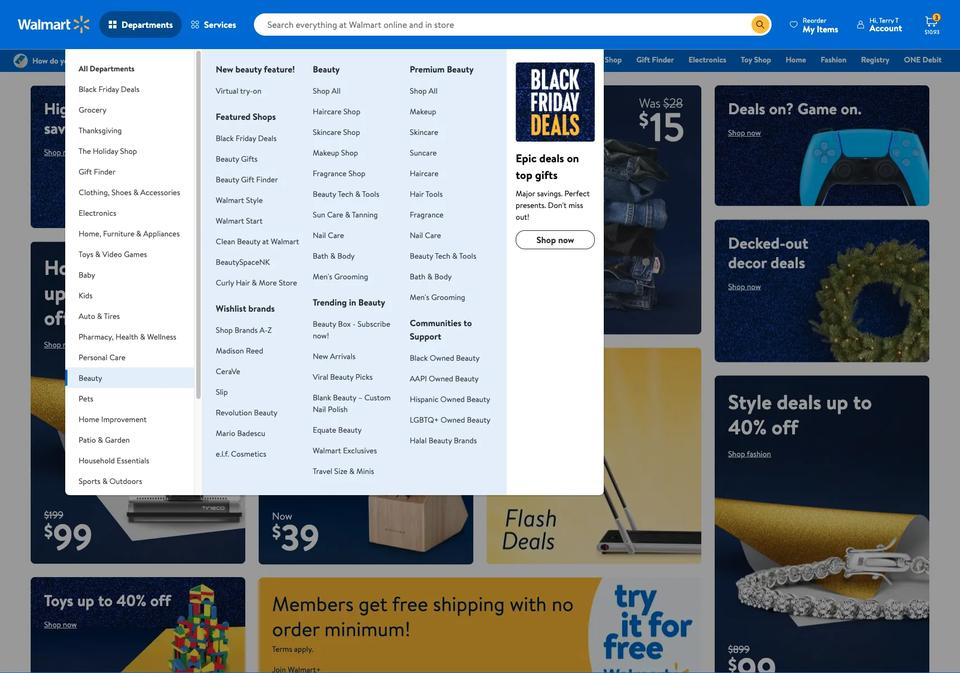 Task type: describe. For each thing, give the bounding box(es) containing it.
virtual try-on link
[[216, 85, 262, 96]]

slip
[[216, 386, 228, 397]]

madison reed
[[216, 345, 263, 356]]

bath for top bath & body link
[[313, 250, 329, 261]]

friday for black friday deals link on the top
[[236, 132, 256, 143]]

fashion
[[747, 448, 771, 459]]

shop now link for toys up to 40% off
[[44, 619, 77, 630]]

& inside sports & outdoors dropdown button
[[102, 475, 108, 486]]

all for premium beauty
[[429, 85, 438, 96]]

1 horizontal spatial men's grooming link
[[410, 291, 465, 302]]

high tech gifts, huge savings
[[44, 98, 188, 139]]

departments inside popup button
[[122, 18, 173, 31]]

new for new beauty feature!
[[216, 63, 233, 75]]

communities
[[410, 317, 462, 329]]

nail care link for trending in beauty
[[313, 230, 344, 240]]

curly hair & more store link
[[216, 277, 297, 288]]

personal care
[[79, 352, 126, 363]]

& inside home, furniture & appliances dropdown button
[[136, 228, 141, 239]]

top
[[516, 167, 533, 182]]

size
[[334, 465, 348, 476]]

nail care for trending
[[313, 230, 344, 240]]

are
[[355, 360, 377, 382]]

pharmacy, health & wellness
[[79, 331, 176, 342]]

one debit link
[[899, 54, 947, 66]]

shop all for premium beauty
[[410, 85, 438, 96]]

revolution
[[216, 407, 252, 418]]

custom
[[364, 392, 391, 403]]

holiday for the holiday shop link
[[577, 54, 603, 65]]

0 horizontal spatial beauty tech & tools link
[[313, 188, 379, 199]]

1 horizontal spatial men's
[[410, 291, 429, 302]]

was dollar $899, now dollar 99 group
[[715, 642, 777, 673]]

mario badescu
[[216, 428, 265, 438]]

equate beauty link
[[313, 424, 362, 435]]

off inside style deals up to 40% off
[[772, 413, 799, 441]]

walmart start link
[[216, 215, 263, 226]]

–
[[358, 392, 363, 403]]

search icon image
[[756, 20, 765, 29]]

& inside toys & video games dropdown button
[[95, 248, 100, 259]]

0 horizontal spatial tools
[[362, 188, 379, 199]]

thanksgiving link
[[499, 54, 554, 66]]

sports
[[79, 475, 101, 486]]

home deals are served
[[272, 360, 425, 382]]

beauty up lgbtq+ owned beauty link
[[467, 393, 490, 404]]

minimum!
[[325, 615, 411, 643]]

equate
[[313, 424, 336, 435]]

electronics for "electronics" dropdown button
[[79, 207, 116, 218]]

shop all link for premium beauty
[[410, 85, 438, 96]]

deals for the black friday deals dropdown button
[[121, 83, 139, 94]]

& inside patio & garden dropdown button
[[98, 434, 103, 445]]

all for beauty
[[332, 85, 341, 96]]

gift for gift finder link
[[637, 54, 650, 65]]

toys for toys up to 40% off
[[44, 590, 73, 611]]

household
[[79, 455, 115, 466]]

virtual
[[216, 85, 238, 96]]

sports & outdoors
[[79, 475, 142, 486]]

beauty right the premium
[[447, 63, 474, 75]]

lgbtq+ owned beauty link
[[410, 414, 491, 425]]

items
[[817, 23, 839, 35]]

travel
[[313, 465, 333, 476]]

deals for epic deals on top gifts major savings. perfect presents. don't miss out!
[[540, 150, 564, 166]]

beauty up badescu
[[254, 407, 278, 418]]

beauty down fragrance link
[[410, 250, 433, 261]]

haircare shop
[[313, 106, 360, 117]]

black friday deals button
[[65, 79, 194, 99]]

on for deals
[[567, 150, 579, 166]]

shop now for toys up to 40% off
[[44, 619, 77, 630]]

brands
[[248, 302, 275, 315]]

& inside seasonal decor & party supplies
[[133, 496, 138, 507]]

bath & body for right bath & body link
[[410, 271, 452, 282]]

walmart for walmart start
[[216, 215, 244, 226]]

clothing, shoes & accessories
[[79, 187, 180, 197]]

services
[[204, 18, 236, 31]]

pharmacy, health & wellness button
[[65, 326, 194, 347]]

black for new beauty feature!
[[216, 132, 234, 143]]

decor
[[110, 496, 131, 507]]

40% inside style deals up to 40% off
[[728, 413, 767, 441]]

revolution beauty link
[[216, 407, 278, 418]]

departments button
[[99, 11, 182, 38]]

more
[[259, 277, 277, 288]]

miss
[[569, 199, 583, 210]]

tech
[[81, 98, 111, 119]]

black owned beauty link
[[410, 352, 480, 363]]

now down "don't"
[[558, 234, 574, 246]]

shop now for decked-out decor deals
[[728, 281, 761, 292]]

toys for toys & video games
[[79, 248, 93, 259]]

1 horizontal spatial finder
[[256, 174, 278, 185]]

shop now link for deals on? game on.
[[728, 127, 761, 138]]

beauty down the hispanic owned beauty link
[[467, 414, 491, 425]]

savings.
[[537, 188, 563, 199]]

shop brands a-z
[[216, 324, 272, 335]]

care down sun care & tanning link
[[328, 230, 344, 240]]

gift finder for 'gift finder' dropdown button
[[79, 166, 116, 177]]

fashion link
[[816, 54, 852, 66]]

now
[[272, 509, 292, 523]]

wishlist brands
[[216, 302, 275, 315]]

thanksgiving for thanksgiving dropdown button
[[79, 125, 122, 136]]

1 vertical spatial hair
[[236, 277, 250, 288]]

shop all link for beauty
[[313, 85, 341, 96]]

beauty up aapi owned beauty
[[456, 352, 480, 363]]

epic
[[516, 150, 537, 166]]

& inside pharmacy, health & wellness dropdown button
[[140, 331, 145, 342]]

shop all for beauty
[[313, 85, 341, 96]]

makeup for makeup link
[[410, 106, 436, 117]]

all departments
[[79, 63, 135, 74]]

0 vertical spatial style
[[246, 194, 263, 205]]

0 horizontal spatial men's
[[313, 271, 332, 282]]

grocery & essentials link
[[415, 54, 495, 66]]

the holiday shop button
[[65, 141, 194, 161]]

1 horizontal spatial brands
[[454, 435, 477, 446]]

1 horizontal spatial men's grooming
[[410, 291, 465, 302]]

shop now for up to 40% off sports gear
[[500, 409, 533, 420]]

0 horizontal spatial beauty tech & tools
[[313, 188, 379, 199]]

skincare for "skincare" link
[[410, 126, 438, 137]]

Walmart Site-Wide search field
[[254, 13, 772, 36]]

grocery & essentials
[[420, 54, 490, 65]]

beauty right halal
[[429, 435, 452, 446]]

hispanic
[[410, 393, 439, 404]]

1 horizontal spatial essentials
[[456, 54, 490, 65]]

pets
[[79, 393, 93, 404]]

30%
[[95, 279, 131, 306]]

walmart right at
[[271, 236, 299, 247]]

beauty image
[[516, 62, 595, 142]]

care inside personal care dropdown button
[[109, 352, 126, 363]]

beauty down beauty gifts link
[[216, 174, 239, 185]]

clean beauty at walmart
[[216, 236, 299, 247]]

owned for aapi
[[429, 373, 453, 384]]

0 vertical spatial bath & body link
[[313, 250, 355, 261]]

1 horizontal spatial tools
[[426, 188, 443, 199]]

beauty up sun
[[313, 188, 336, 199]]

skincare shop link
[[313, 126, 360, 137]]

beauty up haircare shop link
[[313, 63, 340, 75]]

aapi
[[410, 373, 427, 384]]

0 horizontal spatial brands
[[235, 324, 258, 335]]

suncare link
[[410, 147, 437, 158]]

save
[[272, 243, 343, 292]]

travel size & minis
[[313, 465, 374, 476]]

e.l.f.
[[216, 448, 229, 459]]

now for toys up to 40% off
[[63, 619, 77, 630]]

household essentials
[[79, 455, 149, 466]]

household essentials button
[[65, 450, 194, 471]]

featured shops
[[216, 110, 276, 123]]

hispanic owned beauty
[[410, 393, 490, 404]]

Search search field
[[254, 13, 772, 36]]

high
[[44, 98, 77, 119]]

out
[[786, 232, 809, 254]]

with
[[510, 590, 547, 617]]

owned for hispanic
[[440, 393, 465, 404]]

home link
[[781, 54, 811, 66]]

shop now link for home deals up to 30% off
[[44, 339, 77, 350]]

up for style deals up to 40% off
[[827, 388, 849, 416]]

wellness
[[147, 331, 176, 342]]

deals for black friday deals link on the top
[[258, 132, 277, 143]]

beauty left gifts
[[216, 153, 239, 164]]

0 horizontal spatial men's grooming link
[[313, 271, 368, 282]]

mario
[[216, 428, 235, 438]]

2 vertical spatial 40%
[[116, 590, 147, 611]]

registry link
[[856, 54, 895, 66]]

cosmetics
[[231, 448, 266, 459]]

$10.93
[[925, 28, 940, 35]]

style inside style deals up to 40% off
[[728, 388, 772, 416]]

blank beauty – custom nail polish link
[[313, 392, 391, 414]]

bath for right bath & body link
[[410, 271, 426, 282]]

beauty right in on the top left of the page
[[358, 296, 385, 308]]

new for new arrivals
[[313, 351, 328, 361]]

beauty up the hispanic owned beauty link
[[455, 373, 479, 384]]

deals on? game on.
[[728, 98, 862, 119]]

fragrance for fragrance link
[[410, 209, 444, 220]]

0 vertical spatial tech
[[338, 188, 354, 199]]

new arrivals link
[[313, 351, 356, 361]]

40% inside 'up to 40% off sports gear'
[[542, 360, 572, 382]]

makeup shop
[[313, 147, 358, 158]]

walmart exclusives link
[[313, 445, 377, 456]]

personal
[[79, 352, 108, 363]]

all inside 'link'
[[79, 63, 88, 74]]

my
[[803, 23, 815, 35]]

up
[[500, 360, 520, 382]]

bath & body for top bath & body link
[[313, 250, 355, 261]]

off inside 'up to 40% off sports gear'
[[576, 360, 597, 382]]

beauty button
[[65, 368, 194, 388]]

2 vertical spatial up
[[77, 590, 94, 611]]

the for the holiday shop link
[[563, 54, 575, 65]]

thanksgiving button
[[65, 120, 194, 141]]

try-
[[240, 85, 253, 96]]

1 vertical spatial tech
[[435, 250, 451, 261]]

huge
[[154, 98, 188, 119]]



Task type: locate. For each thing, give the bounding box(es) containing it.
auto
[[79, 310, 95, 321]]

shop now
[[728, 127, 761, 138], [44, 147, 77, 158], [537, 234, 574, 246], [728, 281, 761, 292], [281, 307, 314, 318], [44, 339, 77, 350], [500, 409, 533, 420], [44, 619, 77, 630]]

1 vertical spatial grocery
[[79, 104, 106, 115]]

1 horizontal spatial nail care
[[410, 230, 441, 240]]

gift finder link
[[632, 54, 679, 66]]

bath & body up communities at the left of page
[[410, 271, 452, 282]]

2 shop all link from the left
[[410, 85, 438, 96]]

terry
[[879, 15, 894, 25]]

1 horizontal spatial grooming
[[431, 291, 465, 302]]

nail care link
[[313, 230, 344, 240], [410, 230, 441, 240]]

black friday deals for the black friday deals dropdown button
[[79, 83, 139, 94]]

electronics down the "clothing,"
[[79, 207, 116, 218]]

nail care link for communities to support
[[410, 230, 441, 240]]

deals inside dropdown button
[[121, 83, 139, 94]]

0 horizontal spatial gift finder
[[79, 166, 116, 177]]

presents.
[[516, 199, 546, 210]]

$199
[[44, 508, 63, 522]]

nail care for communities
[[410, 230, 441, 240]]

makeup for makeup shop
[[313, 147, 339, 158]]

gift for 'gift finder' dropdown button
[[79, 166, 92, 177]]

trending
[[313, 296, 347, 308]]

0 horizontal spatial deals
[[121, 83, 139, 94]]

men's up communities at the left of page
[[410, 291, 429, 302]]

gift inside dropdown button
[[79, 166, 92, 177]]

wishlist
[[216, 302, 246, 315]]

virtual try-on
[[216, 85, 262, 96]]

beauty gift finder
[[216, 174, 278, 185]]

home, furniture & appliances
[[79, 228, 180, 239]]

0 horizontal spatial bath
[[313, 250, 329, 261]]

shop all up makeup link
[[410, 85, 438, 96]]

halal beauty brands link
[[410, 435, 477, 446]]

0 vertical spatial bath
[[313, 250, 329, 261]]

1 horizontal spatial hair
[[410, 188, 424, 199]]

nail for communities to support
[[410, 230, 423, 240]]

deals for style deals up to 40% off
[[777, 388, 822, 416]]

1 horizontal spatial haircare
[[410, 168, 439, 178]]

home for home improvement
[[79, 414, 99, 424]]

men's up trending
[[313, 271, 332, 282]]

men's grooming link up communities at the left of page
[[410, 291, 465, 302]]

bath & body down sun care & tanning
[[313, 250, 355, 261]]

0 horizontal spatial thanksgiving
[[79, 125, 122, 136]]

bath & body link down sun care & tanning
[[313, 250, 355, 261]]

clean beauty at walmart link
[[216, 236, 299, 247]]

1 vertical spatial holiday
[[93, 145, 118, 156]]

on down new beauty feature!
[[253, 85, 262, 96]]

black down featured
[[216, 132, 234, 143]]

premium
[[410, 63, 445, 75]]

1 vertical spatial departments
[[90, 63, 135, 74]]

thanksgiving for the thanksgiving "link"
[[504, 54, 549, 65]]

now dollar 39 null group
[[259, 509, 320, 565]]

2 horizontal spatial all
[[429, 85, 438, 96]]

0 horizontal spatial style
[[246, 194, 263, 205]]

2 nail care from the left
[[410, 230, 441, 240]]

departments inside 'link'
[[90, 63, 135, 74]]

to inside home deals up to 30% off
[[71, 279, 90, 306]]

deals inside epic deals on top gifts major savings. perfect presents. don't miss out!
[[540, 150, 564, 166]]

shop all link up "haircare shop"
[[313, 85, 341, 96]]

1 vertical spatial thanksgiving
[[79, 125, 122, 136]]

beauty tech & tools link
[[313, 188, 379, 199], [410, 250, 476, 261]]

1 skincare from the left
[[313, 126, 341, 137]]

new up virtual
[[216, 63, 233, 75]]

$ inside $199 $ 99
[[44, 518, 53, 543]]

nail down fragrance link
[[410, 230, 423, 240]]

big!
[[352, 243, 410, 292]]

skincare
[[313, 126, 341, 137], [410, 126, 438, 137]]

all up tech
[[79, 63, 88, 74]]

beauty inside blank beauty – custom nail polish
[[333, 392, 356, 403]]

1 horizontal spatial all
[[332, 85, 341, 96]]

decked-
[[728, 232, 786, 254]]

owned up 'aapi owned beauty' link in the bottom left of the page
[[430, 352, 454, 363]]

1 horizontal spatial body
[[435, 271, 452, 282]]

1 horizontal spatial makeup
[[410, 106, 436, 117]]

0 horizontal spatial the
[[79, 145, 91, 156]]

beauty inside dropdown button
[[79, 372, 102, 383]]

0 vertical spatial the
[[563, 54, 575, 65]]

0 vertical spatial hair
[[410, 188, 424, 199]]

gift finder button
[[65, 161, 194, 182]]

2 vertical spatial black
[[410, 352, 428, 363]]

0 horizontal spatial grooming
[[334, 271, 368, 282]]

$ for 99
[[44, 518, 53, 543]]

bath down sun
[[313, 250, 329, 261]]

1 horizontal spatial on
[[567, 150, 579, 166]]

haircare for the haircare link
[[410, 168, 439, 178]]

home inside dropdown button
[[79, 414, 99, 424]]

0 vertical spatial new
[[216, 63, 233, 75]]

1 horizontal spatial bath
[[410, 271, 426, 282]]

0 horizontal spatial makeup
[[313, 147, 339, 158]]

owned
[[430, 352, 454, 363], [429, 373, 453, 384], [440, 393, 465, 404], [441, 414, 465, 425]]

e.l.f. cosmetics
[[216, 448, 266, 459]]

beauty tech & tools down fragrance link
[[410, 250, 476, 261]]

revolution beauty
[[216, 407, 278, 418]]

1 horizontal spatial electronics
[[689, 54, 727, 65]]

grooming up in on the top left of the page
[[334, 271, 368, 282]]

now down sports
[[519, 409, 533, 420]]

1 vertical spatial electronics
[[79, 207, 116, 218]]

lgbtq+
[[410, 414, 439, 425]]

$ inside now $ 39
[[272, 519, 281, 544]]

owned down the black owned beauty link
[[429, 373, 453, 384]]

1 vertical spatial gift finder
[[79, 166, 116, 177]]

1 horizontal spatial gift
[[241, 174, 254, 185]]

madison reed link
[[216, 345, 263, 356]]

deals inside style deals up to 40% off
[[777, 388, 822, 416]]

now for home deals up to 30% off
[[63, 339, 77, 350]]

beauty up now! at the left of page
[[313, 318, 336, 329]]

gifts
[[535, 167, 558, 182]]

walmart for walmart style
[[216, 194, 244, 205]]

major
[[516, 188, 535, 199]]

hair down the haircare link
[[410, 188, 424, 199]]

grooming for leftmost men's grooming link
[[334, 271, 368, 282]]

1 vertical spatial fragrance
[[410, 209, 444, 220]]

1 horizontal spatial the
[[563, 54, 575, 65]]

body for right bath & body link
[[435, 271, 452, 282]]

1 vertical spatial grooming
[[431, 291, 465, 302]]

men's grooming up "trending in beauty" on the top left
[[313, 271, 368, 282]]

finder for gift finder link
[[652, 54, 674, 65]]

black for premium beauty
[[410, 352, 428, 363]]

bath & body link up communities at the left of page
[[410, 271, 452, 282]]

$ for 39
[[272, 519, 281, 544]]

nail care link down fragrance link
[[410, 230, 441, 240]]

aapi owned beauty
[[410, 373, 479, 384]]

care down the health
[[109, 352, 126, 363]]

2 horizontal spatial black
[[410, 352, 428, 363]]

now left the pharmacy,
[[63, 339, 77, 350]]

beauty up walmart exclusives
[[338, 424, 362, 435]]

body for top bath & body link
[[338, 250, 355, 261]]

gifts,
[[115, 98, 151, 119]]

skincare up the makeup shop
[[313, 126, 341, 137]]

beauty left at
[[237, 236, 260, 247]]

0 vertical spatial body
[[338, 250, 355, 261]]

shop all up "haircare shop"
[[313, 85, 341, 96]]

& inside grocery & essentials link
[[449, 54, 454, 65]]

grocery inside dropdown button
[[79, 104, 106, 115]]

gift right the holiday shop link
[[637, 54, 650, 65]]

owned for lgbtq+
[[441, 414, 465, 425]]

care down fragrance link
[[425, 230, 441, 240]]

1 horizontal spatial skincare
[[410, 126, 438, 137]]

2 horizontal spatial up
[[827, 388, 849, 416]]

nail
[[313, 230, 326, 240], [410, 230, 423, 240], [313, 404, 326, 414]]

walmart for walmart exclusives
[[313, 445, 341, 456]]

grooming for men's grooming link to the right
[[431, 291, 465, 302]]

men's grooming link up "trending in beauty" on the top left
[[313, 271, 368, 282]]

walmart up clean
[[216, 215, 244, 226]]

essentials inside dropdown button
[[117, 455, 149, 466]]

patio & garden button
[[65, 429, 194, 450]]

reorder
[[803, 15, 827, 25]]

start
[[246, 215, 263, 226]]

beauty down arrivals
[[330, 371, 354, 382]]

home down my
[[786, 54, 806, 65]]

hair
[[410, 188, 424, 199], [236, 277, 250, 288]]

now for high tech gifts, huge savings
[[63, 147, 77, 158]]

the holiday shop for the holiday shop 'dropdown button'
[[79, 145, 137, 156]]

now for deals on? game on.
[[747, 127, 761, 138]]

shop now link for save big!
[[272, 303, 323, 321]]

0 horizontal spatial black
[[79, 83, 97, 94]]

2 horizontal spatial tools
[[459, 250, 476, 261]]

t
[[896, 15, 899, 25]]

gift
[[637, 54, 650, 65], [79, 166, 92, 177], [241, 174, 254, 185]]

&
[[449, 54, 454, 65], [133, 187, 139, 197], [355, 188, 361, 199], [345, 209, 350, 220], [136, 228, 141, 239], [95, 248, 100, 259], [330, 250, 336, 261], [452, 250, 458, 261], [427, 271, 433, 282], [252, 277, 257, 288], [97, 310, 102, 321], [140, 331, 145, 342], [98, 434, 103, 445], [349, 465, 355, 476], [102, 475, 108, 486], [133, 496, 138, 507]]

baby
[[79, 269, 95, 280]]

99
[[53, 511, 92, 561]]

now down toys up to 40% off
[[63, 619, 77, 630]]

finder down gifts
[[256, 174, 278, 185]]

bath right big!
[[410, 271, 426, 282]]

garden
[[105, 434, 130, 445]]

care right sun
[[327, 209, 343, 220]]

hi, terry t account
[[870, 15, 902, 34]]

the holiday shop for the holiday shop link
[[563, 54, 622, 65]]

owned for black
[[430, 352, 454, 363]]

style up start
[[246, 194, 263, 205]]

1 shop all link from the left
[[313, 85, 341, 96]]

beautyspacenk link
[[216, 256, 270, 267]]

gift finder for gift finder link
[[637, 54, 674, 65]]

now down decor
[[747, 281, 761, 292]]

nail inside blank beauty – custom nail polish
[[313, 404, 326, 414]]

0 vertical spatial the holiday shop
[[563, 54, 622, 65]]

skincare shop
[[313, 126, 360, 137]]

haircare down suncare link
[[410, 168, 439, 178]]

1 vertical spatial up
[[827, 388, 849, 416]]

shop now link for up to 40% off sports gear
[[500, 409, 533, 420]]

2 skincare from the left
[[410, 126, 438, 137]]

holiday for the holiday shop 'dropdown button'
[[93, 145, 118, 156]]

0 vertical spatial deals
[[121, 83, 139, 94]]

shop now for save big!
[[281, 307, 314, 318]]

nail down blank
[[313, 404, 326, 414]]

the inside 'dropdown button'
[[79, 145, 91, 156]]

on for try-
[[253, 85, 262, 96]]

nail care down sun
[[313, 230, 344, 240]]

friday for the black friday deals dropdown button
[[99, 83, 119, 94]]

to inside 'up to 40% off sports gear'
[[524, 360, 538, 382]]

0 horizontal spatial body
[[338, 250, 355, 261]]

1 nail care link from the left
[[313, 230, 344, 240]]

gift finder inside dropdown button
[[79, 166, 116, 177]]

all down the premium
[[429, 85, 438, 96]]

1 vertical spatial men's grooming
[[410, 291, 465, 302]]

1 horizontal spatial beauty tech & tools link
[[410, 250, 476, 261]]

2 horizontal spatial deals
[[728, 98, 766, 119]]

deals
[[121, 83, 139, 94], [728, 98, 766, 119], [258, 132, 277, 143]]

now for decked-out decor deals
[[747, 281, 761, 292]]

1 vertical spatial the
[[79, 145, 91, 156]]

support
[[410, 330, 441, 342]]

deals inside decked-out decor deals
[[771, 251, 806, 273]]

1 horizontal spatial shop all link
[[410, 85, 438, 96]]

gifts
[[241, 153, 258, 164]]

beauty down personal
[[79, 372, 102, 383]]

home for home
[[786, 54, 806, 65]]

haircare up the skincare shop link
[[313, 106, 342, 117]]

0 horizontal spatial haircare
[[313, 106, 342, 117]]

haircare link
[[410, 168, 439, 178]]

black owned beauty
[[410, 352, 480, 363]]

beauty tech & tools link up sun care & tanning link
[[313, 188, 379, 199]]

epic deals on top gifts major savings. perfect presents. don't miss out!
[[516, 150, 590, 222]]

haircare shop link
[[313, 106, 360, 117]]

2 nail care link from the left
[[410, 230, 441, 240]]

black friday deals for black friday deals link on the top
[[216, 132, 277, 143]]

slip link
[[216, 386, 228, 397]]

shop inside 'dropdown button'
[[120, 145, 137, 156]]

makeup shop link
[[313, 147, 358, 158]]

fragrance for fragrance shop
[[313, 168, 347, 178]]

beauty inside beauty box - subscribe now!
[[313, 318, 336, 329]]

0 vertical spatial fragrance
[[313, 168, 347, 178]]

thanksgiving inside dropdown button
[[79, 125, 122, 136]]

haircare for haircare shop
[[313, 106, 342, 117]]

0 vertical spatial toys
[[79, 248, 93, 259]]

0 horizontal spatial friday
[[99, 83, 119, 94]]

holiday
[[577, 54, 603, 65], [93, 145, 118, 156]]

home up patio in the left of the page
[[79, 414, 99, 424]]

finder left electronics link
[[652, 54, 674, 65]]

nail down sun
[[313, 230, 326, 240]]

pets button
[[65, 388, 194, 409]]

fragrance down hair tools link
[[410, 209, 444, 220]]

on up perfect
[[567, 150, 579, 166]]

up inside home deals up to 30% off
[[44, 279, 66, 306]]

the holiday shop inside 'dropdown button'
[[79, 145, 137, 156]]

walmart down 'equate'
[[313, 445, 341, 456]]

thanksgiving down search search box
[[504, 54, 549, 65]]

exclusives
[[343, 445, 377, 456]]

0 vertical spatial beauty tech & tools link
[[313, 188, 379, 199]]

finder inside dropdown button
[[94, 166, 116, 177]]

body
[[338, 250, 355, 261], [435, 271, 452, 282]]

0 horizontal spatial shop all link
[[313, 85, 341, 96]]

0 vertical spatial men's
[[313, 271, 332, 282]]

out!
[[516, 211, 530, 222]]

1 vertical spatial men's grooming link
[[410, 291, 465, 302]]

owned down the hispanic owned beauty link
[[441, 414, 465, 425]]

black friday deals up gifts
[[216, 132, 277, 143]]

black friday deals inside dropdown button
[[79, 83, 139, 94]]

minis
[[357, 465, 374, 476]]

nail for trending in beauty
[[313, 230, 326, 240]]

1 horizontal spatial style
[[728, 388, 772, 416]]

0 vertical spatial black friday deals
[[79, 83, 139, 94]]

toy
[[741, 54, 752, 65]]

up
[[44, 279, 66, 306], [827, 388, 849, 416], [77, 590, 94, 611]]

kids
[[79, 290, 93, 301]]

1 vertical spatial the holiday shop
[[79, 145, 137, 156]]

e.l.f. cosmetics link
[[216, 448, 266, 459]]

makeup down skincare shop
[[313, 147, 339, 158]]

1 vertical spatial beauty tech & tools
[[410, 250, 476, 261]]

now for up to 40% off sports gear
[[519, 409, 533, 420]]

walmart image
[[18, 16, 90, 33]]

halal
[[410, 435, 427, 446]]

1 vertical spatial haircare
[[410, 168, 439, 178]]

thanksgiving down tech
[[79, 125, 122, 136]]

home for home deals are served
[[272, 360, 313, 382]]

up inside style deals up to 40% off
[[827, 388, 849, 416]]

black inside dropdown button
[[79, 83, 97, 94]]

1 horizontal spatial grocery
[[420, 54, 447, 65]]

0 vertical spatial men's grooming link
[[313, 271, 368, 282]]

deals inside home deals up to 30% off
[[102, 253, 146, 281]]

now up now! at the left of page
[[300, 307, 314, 318]]

thanksgiving inside "link"
[[504, 54, 549, 65]]

makeup up "skincare" link
[[410, 106, 436, 117]]

grocery up makeup link
[[420, 54, 447, 65]]

style
[[246, 194, 263, 205], [728, 388, 772, 416]]

the down savings
[[79, 145, 91, 156]]

tech up sun care & tanning link
[[338, 188, 354, 199]]

black friday deals link
[[216, 132, 277, 143]]

appliances
[[143, 228, 180, 239]]

2 horizontal spatial gift
[[637, 54, 650, 65]]

deals down shops
[[258, 132, 277, 143]]

grocery for grocery
[[79, 104, 106, 115]]

the right the thanksgiving "link"
[[563, 54, 575, 65]]

1 horizontal spatial gift finder
[[637, 54, 674, 65]]

2 shop all from the left
[[410, 85, 438, 96]]

essentials right the premium
[[456, 54, 490, 65]]

deals for home deals are served
[[317, 360, 352, 382]]

shop now for home deals up to 30% off
[[44, 339, 77, 350]]

0 vertical spatial friday
[[99, 83, 119, 94]]

1 horizontal spatial fragrance
[[410, 209, 444, 220]]

friday inside dropdown button
[[99, 83, 119, 94]]

up for home deals up to 30% off
[[44, 279, 66, 306]]

1 vertical spatial on
[[567, 150, 579, 166]]

beauty
[[313, 63, 340, 75], [447, 63, 474, 75], [216, 153, 239, 164], [216, 174, 239, 185], [313, 188, 336, 199], [237, 236, 260, 247], [410, 250, 433, 261], [358, 296, 385, 308], [313, 318, 336, 329], [456, 352, 480, 363], [330, 371, 354, 382], [79, 372, 102, 383], [455, 373, 479, 384], [333, 392, 356, 403], [467, 393, 490, 404], [254, 407, 278, 418], [467, 414, 491, 425], [338, 424, 362, 435], [429, 435, 452, 446]]

save big!
[[272, 243, 410, 292]]

0 horizontal spatial nail care
[[313, 230, 344, 240]]

0 horizontal spatial bath & body link
[[313, 250, 355, 261]]

& inside clothing, shoes & accessories dropdown button
[[133, 187, 139, 197]]

0 vertical spatial thanksgiving
[[504, 54, 549, 65]]

now down deals on? game on.
[[747, 127, 761, 138]]

beauty box - subscribe now!
[[313, 318, 390, 341]]

deals for home deals up to 30% off
[[102, 253, 146, 281]]

premium beauty
[[410, 63, 474, 75]]

shop now for high tech gifts, huge savings
[[44, 147, 77, 158]]

the for the holiday shop 'dropdown button'
[[79, 145, 91, 156]]

new up viral
[[313, 351, 328, 361]]

off inside home deals up to 30% off
[[44, 304, 71, 332]]

beauty up the polish
[[333, 392, 356, 403]]

home for home deals up to 30% off
[[44, 253, 97, 281]]

shop now link for high tech gifts, huge savings
[[44, 147, 77, 158]]

grooming up communities at the left of page
[[431, 291, 465, 302]]

home,
[[79, 228, 101, 239]]

1 vertical spatial makeup
[[313, 147, 339, 158]]

beauty tech & tools up sun care & tanning link
[[313, 188, 379, 199]]

friday down all departments at the left top of the page
[[99, 83, 119, 94]]

clothing, shoes & accessories button
[[65, 182, 194, 202]]

brands down lgbtq+ owned beauty
[[454, 435, 477, 446]]

0 vertical spatial black
[[79, 83, 97, 94]]

deals left on?
[[728, 98, 766, 119]]

toys inside dropdown button
[[79, 248, 93, 259]]

savings
[[44, 117, 93, 139]]

men's grooming up communities at the left of page
[[410, 291, 465, 302]]

electronics inside dropdown button
[[79, 207, 116, 218]]

0 horizontal spatial electronics
[[79, 207, 116, 218]]

health
[[116, 331, 138, 342]]

curly
[[216, 277, 234, 288]]

on inside epic deals on top gifts major savings. perfect presents. don't miss out!
[[567, 150, 579, 166]]

brands left a-
[[235, 324, 258, 335]]

skincare up suncare
[[410, 126, 438, 137]]

40%
[[542, 360, 572, 382], [728, 413, 767, 441], [116, 590, 147, 611]]

fragrance down makeup shop link
[[313, 168, 347, 178]]

1 horizontal spatial bath & body link
[[410, 271, 452, 282]]

patio
[[79, 434, 96, 445]]

0 vertical spatial on
[[253, 85, 262, 96]]

electronics for electronics link
[[689, 54, 727, 65]]

departments up the black friday deals dropdown button
[[90, 63, 135, 74]]

finder for 'gift finder' dropdown button
[[94, 166, 116, 177]]

in
[[349, 296, 356, 308]]

holiday inside 'dropdown button'
[[93, 145, 118, 156]]

members get free shipping with no order minimum! terms apply.
[[272, 590, 574, 655]]

1 vertical spatial 40%
[[728, 413, 767, 441]]

1 vertical spatial body
[[435, 271, 452, 282]]

0 vertical spatial electronics
[[689, 54, 727, 65]]

beauty tech & tools link down fragrance link
[[410, 250, 476, 261]]

men's
[[313, 271, 332, 282], [410, 291, 429, 302]]

hair right curly
[[236, 277, 250, 288]]

grocery for grocery & essentials
[[420, 54, 447, 65]]

1 vertical spatial black friday deals
[[216, 132, 277, 143]]

beauty box - subscribe now! link
[[313, 318, 390, 341]]

to inside style deals up to 40% off
[[853, 388, 872, 416]]

1 vertical spatial beauty tech & tools link
[[410, 250, 476, 261]]

home, furniture & appliances button
[[65, 223, 194, 244]]

0 vertical spatial bath & body
[[313, 250, 355, 261]]

0 vertical spatial men's grooming
[[313, 271, 368, 282]]

skincare for skincare shop
[[313, 126, 341, 137]]

to inside communities to support
[[464, 317, 472, 329]]

1 shop all from the left
[[313, 85, 341, 96]]

1 horizontal spatial 40%
[[542, 360, 572, 382]]

0 vertical spatial essentials
[[456, 54, 490, 65]]

0 horizontal spatial black friday deals
[[79, 83, 139, 94]]

1 vertical spatial bath & body link
[[410, 271, 452, 282]]

home inside home deals up to 30% off
[[44, 253, 97, 281]]

toy shop
[[741, 54, 772, 65]]

& inside auto & tires dropdown button
[[97, 310, 102, 321]]

1 vertical spatial new
[[313, 351, 328, 361]]

shop now link for decked-out decor deals
[[728, 281, 761, 292]]

was dollar $199, now dollar 99 group
[[31, 508, 92, 564]]

subscribe
[[358, 318, 390, 329]]

1 horizontal spatial beauty tech & tools
[[410, 250, 476, 261]]

now for save big!
[[300, 307, 314, 318]]

0 vertical spatial haircare
[[313, 106, 342, 117]]

0 horizontal spatial finder
[[94, 166, 116, 177]]

new
[[216, 63, 233, 75], [313, 351, 328, 361]]

1 nail care from the left
[[313, 230, 344, 240]]

shop now for deals on? game on.
[[728, 127, 761, 138]]

style deals up to 40% off
[[728, 388, 872, 441]]



Task type: vqa. For each thing, say whether or not it's contained in the screenshot.
LGBTQ+ Owned Beauty "LINK"
yes



